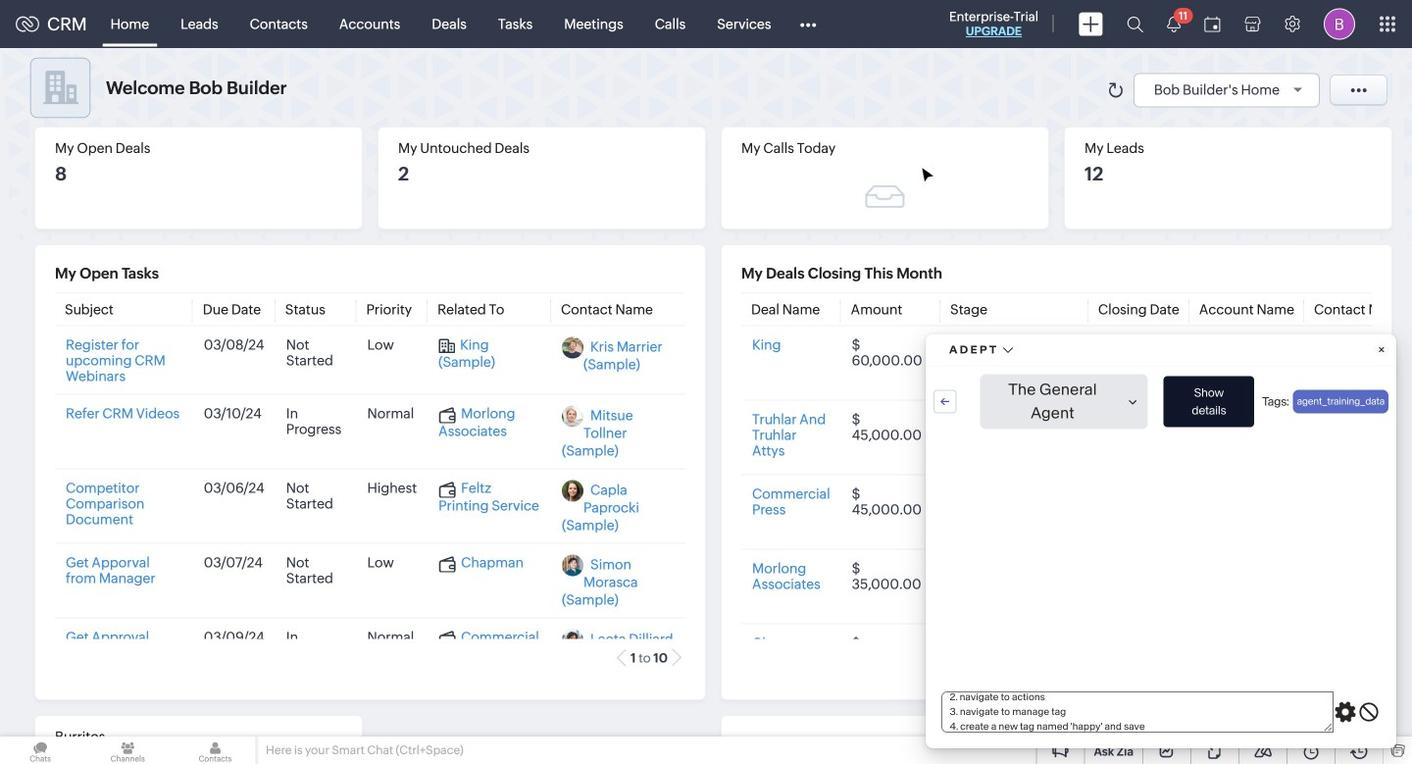 Task type: describe. For each thing, give the bounding box(es) containing it.
logo image
[[16, 16, 39, 32]]

search element
[[1116, 0, 1156, 48]]

chats image
[[0, 737, 81, 764]]

size image
[[1037, 66, 1053, 83]]

search image
[[1127, 16, 1144, 32]]



Task type: locate. For each thing, give the bounding box(es) containing it.
contacts image
[[175, 737, 256, 764]]

create menu element
[[1067, 0, 1116, 48]]

profile image
[[1324, 8, 1356, 40]]

none field the size
[[1019, 58, 1095, 90]]

None field
[[84, 58, 179, 91], [1019, 58, 1095, 90], [1086, 108, 1244, 134], [84, 58, 179, 91], [1086, 108, 1244, 134]]

profile element
[[1313, 0, 1368, 48]]

row group
[[326, 181, 1413, 764]]

calendar image
[[1205, 16, 1221, 32]]

Other Modules field
[[787, 8, 829, 40]]

channels image
[[88, 737, 168, 764]]

navigation
[[1316, 107, 1383, 135]]

create menu image
[[1079, 12, 1104, 36]]

signals element
[[1156, 0, 1193, 48]]

Search text field
[[34, 185, 294, 217]]



